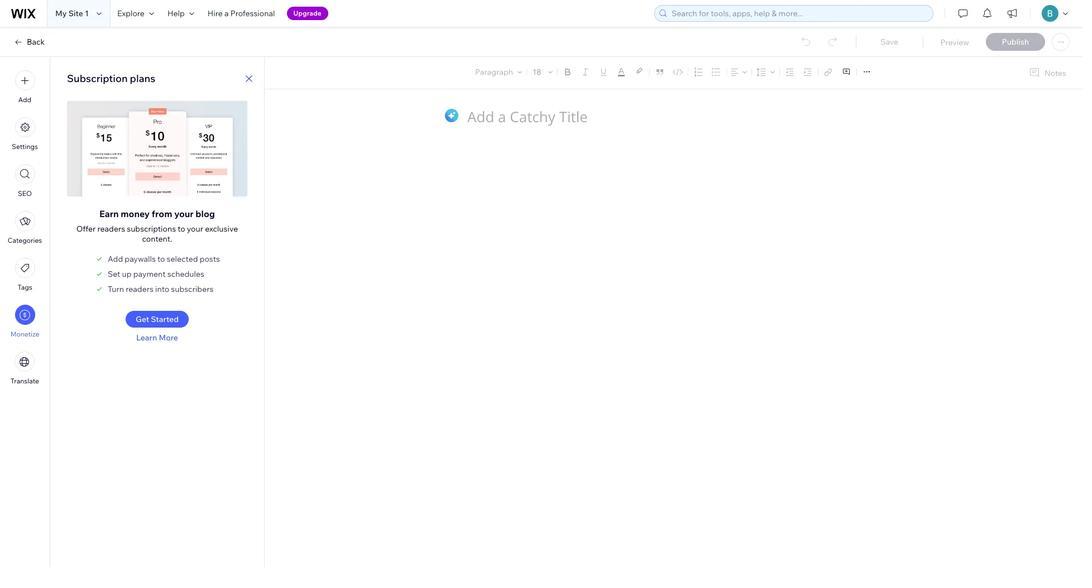Task type: locate. For each thing, give the bounding box(es) containing it.
money
[[121, 209, 150, 220]]

help button
[[161, 0, 201, 27]]

0 vertical spatial to
[[178, 224, 185, 234]]

menu
[[0, 64, 50, 392]]

add up set
[[108, 254, 123, 265]]

hire a professional
[[208, 8, 275, 18]]

upgrade button
[[287, 7, 328, 20]]

to up the payment
[[158, 254, 165, 265]]

site
[[69, 8, 83, 18]]

0 vertical spatial readers
[[97, 224, 125, 234]]

notes button
[[1025, 65, 1071, 80]]

to
[[178, 224, 185, 234], [158, 254, 165, 265]]

1 vertical spatial readers
[[126, 285, 154, 295]]

add
[[18, 96, 31, 104], [108, 254, 123, 265]]

back
[[27, 37, 45, 47]]

set
[[108, 270, 120, 280]]

translate
[[11, 377, 39, 386]]

add inside add paywalls to selected posts set up payment schedules turn readers into subscribers
[[108, 254, 123, 265]]

categories button
[[8, 211, 42, 245]]

tags
[[18, 283, 32, 292]]

blog
[[196, 209, 215, 220]]

add inside button
[[18, 96, 31, 104]]

get started button
[[126, 311, 189, 328]]

paywalls
[[125, 254, 156, 265]]

readers down earn at the top of page
[[97, 224, 125, 234]]

add for add paywalls to selected posts set up payment schedules turn readers into subscribers
[[108, 254, 123, 265]]

0 horizontal spatial readers
[[97, 224, 125, 234]]

to inside add paywalls to selected posts set up payment schedules turn readers into subscribers
[[158, 254, 165, 265]]

1 vertical spatial to
[[158, 254, 165, 265]]

your down blog
[[187, 224, 203, 234]]

hire
[[208, 8, 223, 18]]

to inside earn money from your blog offer readers subscriptions to your exclusive content.
[[178, 224, 185, 234]]

readers
[[97, 224, 125, 234], [126, 285, 154, 295]]

your left blog
[[174, 209, 194, 220]]

1 horizontal spatial to
[[178, 224, 185, 234]]

subscriptions
[[127, 224, 176, 234]]

learn more link
[[136, 333, 178, 343]]

from
[[152, 209, 172, 220]]

my site 1
[[55, 8, 89, 18]]

readers down the payment
[[126, 285, 154, 295]]

1 horizontal spatial readers
[[126, 285, 154, 295]]

1 vertical spatial add
[[108, 254, 123, 265]]

subscription
[[67, 72, 128, 85]]

your
[[174, 209, 194, 220], [187, 224, 203, 234]]

add button
[[15, 70, 35, 104]]

up
[[122, 270, 132, 280]]

0 vertical spatial add
[[18, 96, 31, 104]]

schedules
[[167, 270, 204, 280]]

readers inside earn money from your blog offer readers subscriptions to your exclusive content.
[[97, 224, 125, 234]]

earn money from your blog offer readers subscriptions to your exclusive content.
[[76, 209, 238, 244]]

1 horizontal spatial add
[[108, 254, 123, 265]]

1 vertical spatial your
[[187, 224, 203, 234]]

add up settings button in the left top of the page
[[18, 96, 31, 104]]

0 horizontal spatial add
[[18, 96, 31, 104]]

explore
[[117, 8, 145, 18]]

0 vertical spatial your
[[174, 209, 194, 220]]

0 horizontal spatial to
[[158, 254, 165, 265]]

upgrade
[[294, 9, 322, 17]]

to right content. at left top
[[178, 224, 185, 234]]



Task type: vqa. For each thing, say whether or not it's contained in the screenshot.
top readers
yes



Task type: describe. For each thing, give the bounding box(es) containing it.
payment
[[133, 270, 166, 280]]

subscribers
[[171, 285, 214, 295]]

paragraph button
[[473, 64, 525, 80]]

menu containing add
[[0, 64, 50, 392]]

content.
[[142, 234, 172, 244]]

professional
[[231, 8, 275, 18]]

subscription plans
[[67, 72, 156, 85]]

exclusive
[[205, 224, 238, 234]]

get
[[136, 315, 149, 325]]

started
[[151, 315, 179, 325]]

posts
[[200, 254, 220, 265]]

settings button
[[12, 117, 38, 151]]

add for add
[[18, 96, 31, 104]]

notes
[[1046, 68, 1067, 78]]

settings
[[12, 142, 38, 151]]

monetize
[[10, 330, 39, 339]]

paragraph
[[476, 67, 513, 77]]

seo
[[18, 189, 32, 198]]

readers inside add paywalls to selected posts set up payment schedules turn readers into subscribers
[[126, 285, 154, 295]]

offer
[[76, 224, 96, 234]]

selected
[[167, 254, 198, 265]]

turn
[[108, 285, 124, 295]]

Search for tools, apps, help & more... field
[[669, 6, 930, 21]]

seo button
[[15, 164, 35, 198]]

Add a Catchy Title text field
[[468, 107, 870, 127]]

a
[[225, 8, 229, 18]]

monetize button
[[10, 305, 39, 339]]

add paywalls to selected posts set up payment schedules turn readers into subscribers
[[108, 254, 220, 295]]

more
[[159, 333, 178, 343]]

1
[[85, 8, 89, 18]]

tags button
[[15, 258, 35, 292]]

hire a professional link
[[201, 0, 282, 27]]

into
[[155, 285, 169, 295]]

my
[[55, 8, 67, 18]]

translate button
[[11, 352, 39, 386]]

categories
[[8, 236, 42, 245]]

learn more
[[136, 333, 178, 343]]

back button
[[13, 37, 45, 47]]

earn
[[99, 209, 119, 220]]

help
[[168, 8, 185, 18]]

get started
[[136, 315, 179, 325]]

learn
[[136, 333, 157, 343]]

plans
[[130, 72, 156, 85]]



